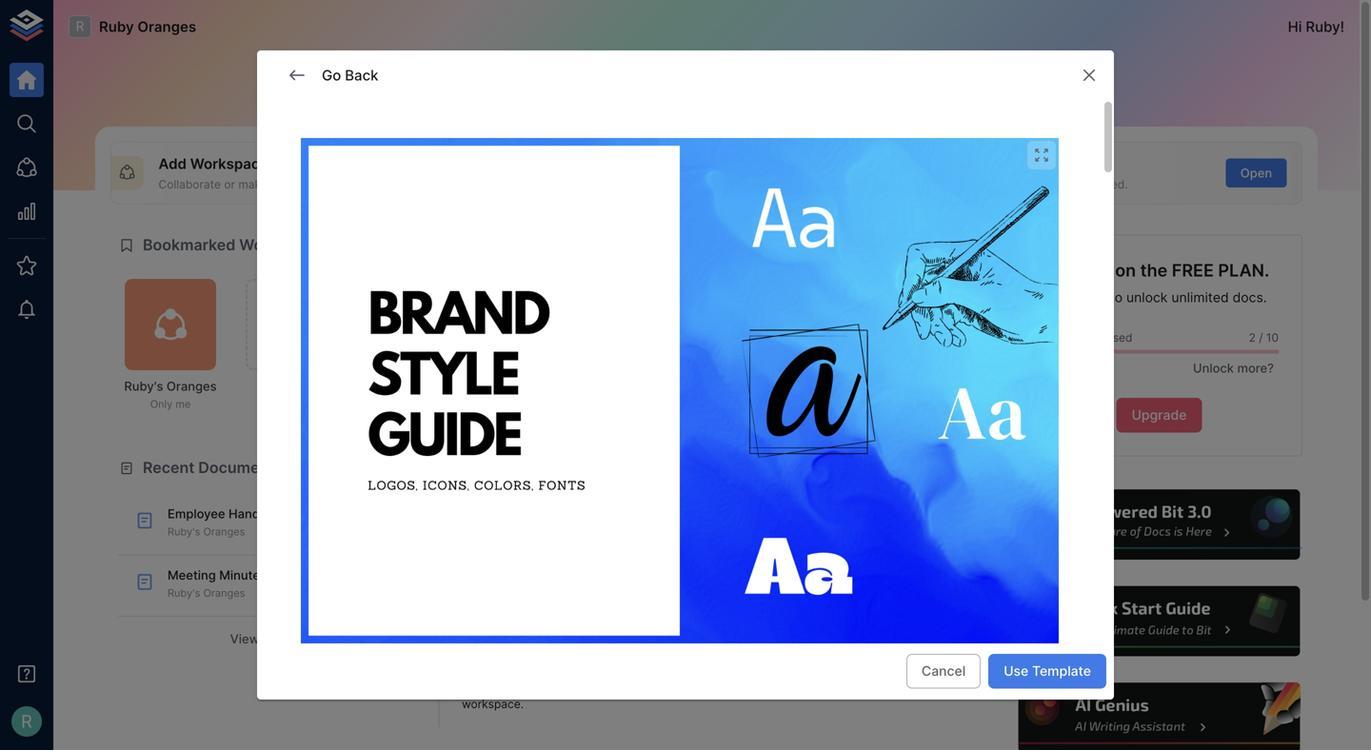 Task type: locate. For each thing, give the bounding box(es) containing it.
gallery
[[1032, 155, 1081, 172]]

created
[[550, 620, 591, 634]]

inspired.
[[1082, 177, 1128, 191]]

help image
[[1017, 488, 1303, 563], [1017, 584, 1303, 660], [1017, 681, 1303, 751]]

bookmark workspace
[[265, 326, 318, 353]]

template gallery create faster and get inspired.
[[964, 155, 1128, 191]]

minutes down "employee handbook ruby's oranges"
[[219, 568, 267, 583]]

0 horizontal spatial upgrade
[[1052, 290, 1107, 306]]

.
[[564, 636, 567, 650], [521, 698, 524, 712]]

only
[[150, 398, 173, 411]]

!
[[1341, 18, 1345, 35]]

minutes down anderson
[[462, 636, 507, 650]]

ruby's for employee handbook
[[168, 526, 200, 538]]

1 vertical spatial r
[[21, 712, 32, 732]]

faster
[[1003, 177, 1035, 191]]

use template button
[[989, 655, 1107, 689]]

1 vertical spatial .
[[521, 698, 524, 712]]

1 vertical spatial minutes
[[462, 636, 507, 650]]

ruby's inside ruby's oranges only me
[[124, 379, 163, 394]]

plan.
[[1219, 260, 1270, 281]]

documents
[[1040, 331, 1102, 345], [198, 459, 283, 477]]

2 help image from the top
[[1017, 584, 1303, 660]]

unlock
[[1194, 361, 1235, 376]]

used
[[1105, 331, 1133, 345]]

go
[[322, 66, 341, 84]]

anderson
[[493, 620, 547, 634]]

ruby for ruby oranges
[[99, 18, 134, 35]]

documents left used
[[1040, 331, 1102, 345]]

go back
[[322, 66, 379, 84]]

0 vertical spatial workspace
[[265, 341, 318, 353]]

1 horizontal spatial upgrade
[[1132, 408, 1188, 424]]

unlock more?
[[1194, 361, 1275, 376]]

unlock
[[1127, 290, 1168, 306]]

or right doc
[[688, 177, 699, 191]]

to
[[1111, 290, 1123, 306]]

upgrade inside button
[[1132, 408, 1188, 424]]

documents up handbook
[[198, 459, 283, 477]]

. down document . in the left of the page
[[521, 698, 524, 712]]

and
[[1038, 177, 1058, 191]]

ruby's inside 'meeting minutes ruby's oranges'
[[168, 587, 200, 600]]

minutes inside 'meeting minutes ruby's oranges'
[[219, 568, 267, 583]]

/
[[1260, 331, 1264, 345]]

meeting for meeting minutes
[[595, 620, 640, 634]]

wiki.
[[703, 177, 727, 191]]

1 horizontal spatial r
[[76, 18, 84, 34]]

0 vertical spatial ruby's
[[124, 379, 163, 394]]

0 horizontal spatial meeting
[[168, 568, 216, 583]]

upgrade inside you are on the free plan. upgrade to unlock unlimited docs.
[[1052, 290, 1107, 306]]

2 vertical spatial help image
[[1017, 681, 1303, 751]]

1 horizontal spatial or
[[688, 177, 699, 191]]

use
[[1004, 664, 1029, 680]]

upgrade down "unlock more?" button
[[1132, 408, 1188, 424]]

view all button
[[118, 625, 390, 654]]

ruby anderson created
[[462, 620, 595, 634]]

template up faster
[[964, 155, 1028, 172]]

1 vertical spatial template
[[1033, 664, 1092, 680]]

workspace down document . in the left of the page
[[462, 698, 521, 712]]

meeting for meeting minutes ruby's oranges
[[168, 568, 216, 583]]

. down 'created'
[[564, 636, 567, 650]]

0 vertical spatial template
[[964, 155, 1028, 172]]

recent
[[143, 459, 195, 477]]

r
[[76, 18, 84, 34], [21, 712, 32, 732]]

minutes inside meeting minutes
[[462, 636, 507, 650]]

back
[[345, 66, 379, 84]]

view all
[[230, 632, 278, 647]]

ruby's oranges only me
[[124, 379, 217, 411]]

1 or from the left
[[224, 177, 235, 191]]

workspace down bookmark
[[265, 341, 318, 353]]

1 vertical spatial meeting
[[595, 620, 640, 634]]

ruby's
[[124, 379, 163, 394], [168, 526, 200, 538], [168, 587, 200, 600]]

1 horizontal spatial .
[[564, 636, 567, 650]]

add
[[159, 155, 187, 172]]

unlock more? button
[[1183, 354, 1279, 383]]

1 vertical spatial workspace
[[462, 698, 521, 712]]

2 vertical spatial ruby's
[[168, 587, 200, 600]]

1 vertical spatial help image
[[1017, 584, 1303, 660]]

create
[[561, 155, 608, 172], [835, 166, 874, 180], [561, 177, 598, 191], [964, 177, 1000, 191]]

or
[[224, 177, 235, 191], [688, 177, 699, 191]]

2 / 10
[[1250, 331, 1279, 345]]

oranges
[[138, 18, 196, 35], [167, 379, 217, 394], [203, 526, 245, 538], [203, 587, 245, 600]]

or down workspace
[[224, 177, 235, 191]]

1 vertical spatial ruby's
[[168, 526, 200, 538]]

template inside the template gallery create faster and get inspired.
[[964, 155, 1028, 172]]

the
[[1141, 260, 1168, 281]]

recently favorited
[[747, 459, 885, 477]]

1 horizontal spatial ruby
[[462, 620, 490, 634]]

upgrade button
[[1117, 398, 1203, 433]]

0 horizontal spatial or
[[224, 177, 235, 191]]

0 vertical spatial upgrade
[[1052, 290, 1107, 306]]

1 vertical spatial upgrade
[[1132, 408, 1188, 424]]

ruby's inside "employee handbook ruby's oranges"
[[168, 526, 200, 538]]

0 vertical spatial documents
[[1040, 331, 1102, 345]]

0 vertical spatial minutes
[[219, 568, 267, 583]]

workspace
[[265, 341, 318, 353], [462, 698, 521, 712]]

free
[[1173, 260, 1215, 281]]

meeting inside 'meeting minutes ruby's oranges'
[[168, 568, 216, 583]]

0 vertical spatial help image
[[1017, 488, 1303, 563]]

favorites
[[822, 642, 873, 657]]

meeting inside meeting minutes
[[595, 620, 640, 634]]

workspace inside button
[[265, 341, 318, 353]]

2 or from the left
[[688, 177, 699, 191]]

1 horizontal spatial minutes
[[462, 636, 507, 650]]

me
[[176, 398, 191, 411]]

0 horizontal spatial ruby
[[99, 18, 134, 35]]

are
[[1085, 260, 1112, 281]]

handbook
[[229, 507, 290, 522]]

recent documents
[[143, 459, 283, 477]]

create document create any type of doc or wiki.
[[561, 155, 727, 191]]

0 horizontal spatial r
[[21, 712, 32, 732]]

ruby
[[99, 18, 134, 35], [1307, 18, 1341, 35], [462, 620, 490, 634]]

1 horizontal spatial template
[[1033, 664, 1092, 680]]

meeting right 'created'
[[595, 620, 640, 634]]

. for document .
[[564, 636, 567, 650]]

ruby for ruby anderson created
[[462, 620, 490, 634]]

workspaces
[[239, 236, 331, 254]]

template right use
[[1033, 664, 1092, 680]]

1 horizontal spatial meeting
[[595, 620, 640, 634]]

get
[[1061, 177, 1079, 191]]

2 horizontal spatial ruby
[[1307, 18, 1341, 35]]

0 horizontal spatial minutes
[[219, 568, 267, 583]]

hi ruby !
[[1289, 18, 1345, 35]]

2
[[1250, 331, 1257, 345]]

0 vertical spatial meeting
[[168, 568, 216, 583]]

found.
[[876, 642, 914, 657]]

on
[[1116, 260, 1137, 281]]

type
[[623, 177, 647, 191]]

0 horizontal spatial workspace
[[265, 341, 318, 353]]

collaborate
[[159, 177, 221, 191]]

minutes
[[219, 568, 267, 583], [462, 636, 507, 650]]

meeting down the employee
[[168, 568, 216, 583]]

upgrade down you
[[1052, 290, 1107, 306]]

template
[[964, 155, 1028, 172], [1033, 664, 1092, 680]]

no
[[802, 642, 818, 657]]

0 vertical spatial r
[[76, 18, 84, 34]]

0 horizontal spatial documents
[[198, 459, 283, 477]]

0 horizontal spatial template
[[964, 155, 1028, 172]]

bookmarked
[[143, 236, 236, 254]]

you
[[1050, 260, 1081, 281]]

upgrade
[[1052, 290, 1107, 306], [1132, 408, 1188, 424]]

no favorites found.
[[802, 642, 914, 657]]

0 vertical spatial .
[[564, 636, 567, 650]]

meeting
[[168, 568, 216, 583], [595, 620, 640, 634]]

any
[[601, 177, 620, 191]]

0 horizontal spatial .
[[521, 698, 524, 712]]



Task type: vqa. For each thing, say whether or not it's contained in the screenshot.
'dialog'
no



Task type: describe. For each thing, give the bounding box(es) containing it.
1 vertical spatial documents
[[198, 459, 283, 477]]

hi
[[1289, 18, 1303, 35]]

meeting minutes link
[[462, 620, 640, 650]]

workspace .
[[462, 698, 524, 712]]

. for workspace .
[[521, 698, 524, 712]]

make
[[239, 177, 268, 191]]

it
[[271, 177, 278, 191]]

1 horizontal spatial documents
[[1040, 331, 1102, 345]]

1 help image from the top
[[1017, 488, 1303, 563]]

all
[[263, 632, 278, 647]]

ruby oranges
[[99, 18, 196, 35]]

add workspace collaborate or make it private.
[[159, 155, 321, 191]]

document
[[611, 155, 683, 172]]

cancel
[[922, 664, 966, 680]]

private.
[[281, 177, 321, 191]]

document .
[[507, 636, 567, 650]]

workspace
[[190, 155, 268, 172]]

open button
[[1227, 159, 1288, 188]]

ruby's for meeting minutes
[[168, 587, 200, 600]]

3 help image from the top
[[1017, 681, 1303, 751]]

go back dialog
[[257, 50, 1115, 751]]

open
[[1241, 166, 1273, 180]]

or inside create document create any type of doc or wiki.
[[688, 177, 699, 191]]

cancel button
[[907, 655, 981, 689]]

meeting minutes ruby's oranges
[[168, 568, 267, 600]]

more?
[[1238, 361, 1275, 376]]

r inside button
[[21, 712, 32, 732]]

oranges inside "employee handbook ruby's oranges"
[[203, 526, 245, 538]]

bookmark workspace button
[[246, 279, 337, 371]]

meeting minutes
[[462, 620, 640, 650]]

docs.
[[1233, 290, 1268, 306]]

1 horizontal spatial workspace
[[462, 698, 521, 712]]

oranges inside 'meeting minutes ruby's oranges'
[[203, 587, 245, 600]]

favorited
[[815, 459, 885, 477]]

employee
[[168, 507, 225, 522]]

create inside button
[[835, 166, 874, 180]]

use template
[[1004, 664, 1092, 680]]

template inside button
[[1033, 664, 1092, 680]]

bookmarked workspaces
[[143, 236, 331, 254]]

minutes for meeting minutes ruby's oranges
[[219, 568, 267, 583]]

unlimited
[[1172, 290, 1230, 306]]

create inside the template gallery create faster and get inspired.
[[964, 177, 1000, 191]]

create button
[[824, 159, 885, 188]]

employee handbook ruby's oranges
[[168, 507, 290, 538]]

you are on the free plan. upgrade to unlock unlimited docs.
[[1050, 260, 1270, 306]]

oranges inside ruby's oranges only me
[[167, 379, 217, 394]]

document
[[510, 636, 564, 650]]

10
[[1267, 331, 1279, 345]]

or inside "add workspace collaborate or make it private."
[[224, 177, 235, 191]]

recently
[[747, 459, 812, 477]]

of
[[651, 177, 662, 191]]

bookmark
[[267, 326, 316, 339]]

minutes for meeting minutes
[[462, 636, 507, 650]]

doc
[[665, 177, 685, 191]]

view
[[230, 632, 259, 647]]

documents used
[[1040, 331, 1133, 345]]

r button
[[6, 701, 48, 743]]



